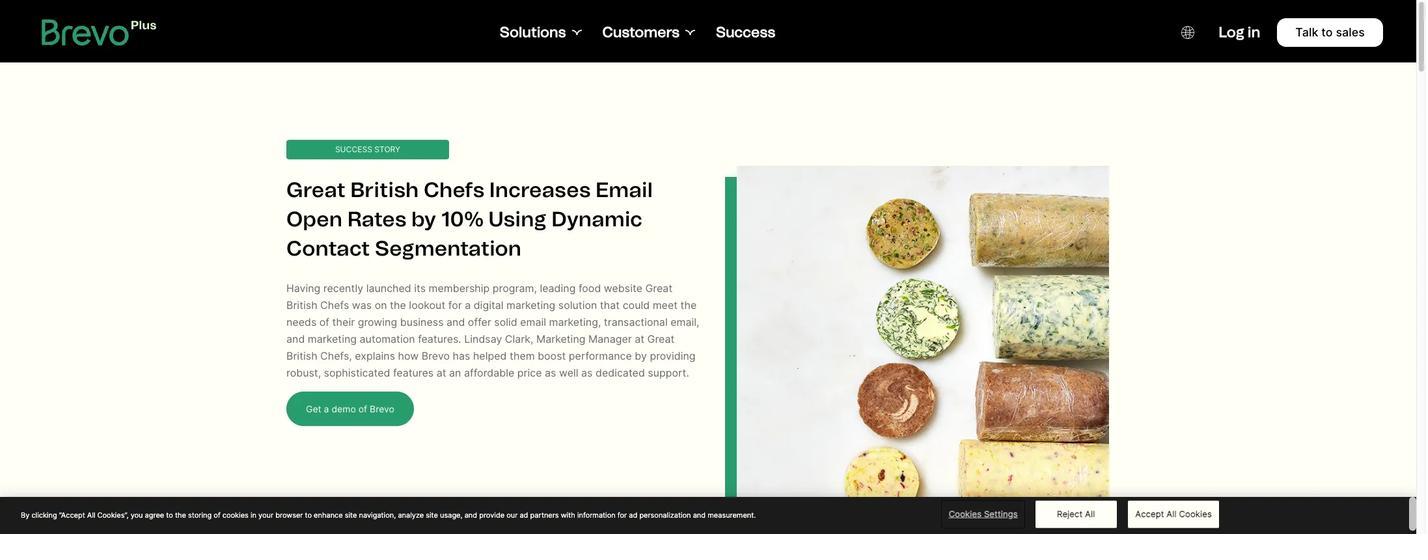 Task type: vqa. For each thing, say whether or not it's contained in the screenshot.
POSITIONS
no



Task type: locate. For each thing, give the bounding box(es) containing it.
1 horizontal spatial marketing
[[506, 299, 555, 312]]

as down boost
[[545, 366, 556, 379]]

using
[[489, 207, 547, 232]]

0 horizontal spatial marketing
[[308, 333, 357, 346]]

marketing
[[506, 299, 555, 312], [308, 333, 357, 346]]

to right browser at bottom left
[[305, 511, 312, 520]]

lookout
[[409, 299, 445, 312]]

1 horizontal spatial to
[[305, 511, 312, 520]]

marketing up "chefs,"
[[308, 333, 357, 346]]

meet
[[653, 299, 678, 312]]

1 horizontal spatial brevo
[[422, 350, 450, 363]]

site
[[345, 511, 357, 520], [426, 511, 438, 520]]

1 horizontal spatial for
[[618, 511, 627, 520]]

0 vertical spatial great
[[286, 178, 345, 202]]

ad right our
[[520, 511, 528, 520]]

1 horizontal spatial in
[[1248, 23, 1260, 41]]

ad left personalization
[[629, 511, 637, 520]]

at
[[635, 333, 644, 346], [437, 366, 446, 379]]

has
[[453, 350, 470, 363]]

brevo down features.
[[422, 350, 450, 363]]

the right on
[[390, 299, 406, 312]]

1 vertical spatial brevo
[[370, 404, 394, 415]]

by clicking "accept all cookies", you agree to the storing of cookies in your browser to enhance site navigation, analyze site usage, and provide our ad partners with information for ad personalization and measurement.
[[21, 511, 756, 520]]

1 vertical spatial at
[[437, 366, 446, 379]]

provide
[[479, 511, 505, 520]]

1 vertical spatial great
[[645, 282, 673, 295]]

the
[[390, 299, 406, 312], [681, 299, 697, 312], [175, 511, 186, 520]]

1 horizontal spatial cookies
[[1179, 509, 1212, 519]]

for right information
[[618, 511, 627, 520]]

great up meet
[[645, 282, 673, 295]]

reject all
[[1057, 509, 1095, 519]]

digital
[[474, 299, 504, 312]]

british up robust,
[[286, 350, 317, 363]]

you
[[131, 511, 143, 520]]

and right the usage,
[[465, 511, 477, 520]]

10%
[[441, 207, 484, 232]]

chefs
[[424, 178, 484, 202], [320, 299, 349, 312]]

2 vertical spatial great
[[647, 333, 674, 346]]

to right agree
[[166, 511, 173, 520]]

1 horizontal spatial the
[[390, 299, 406, 312]]

0 horizontal spatial of
[[214, 511, 220, 520]]

1 vertical spatial marketing
[[308, 333, 357, 346]]

in
[[1248, 23, 1260, 41], [251, 511, 256, 520]]

reject
[[1057, 509, 1083, 519]]

1 horizontal spatial as
[[581, 366, 593, 379]]

accept all cookies button
[[1128, 501, 1219, 528]]

0 vertical spatial british
[[350, 178, 419, 202]]

a down membership
[[465, 299, 471, 312]]

in right log
[[1248, 23, 1260, 41]]

brevo
[[422, 350, 450, 363], [370, 404, 394, 415]]

as
[[545, 366, 556, 379], [581, 366, 593, 379]]

price
[[517, 366, 542, 379]]

all right the "accept
[[87, 511, 95, 520]]

chefs down the recently
[[320, 299, 349, 312]]

of left their
[[319, 316, 329, 329]]

0 vertical spatial at
[[635, 333, 644, 346]]

marketing up email
[[506, 299, 555, 312]]

0 horizontal spatial ad
[[520, 511, 528, 520]]

1 vertical spatial chefs
[[320, 299, 349, 312]]

measurement.
[[708, 511, 756, 520]]

marketing
[[536, 333, 586, 346]]

to inside button
[[1321, 25, 1333, 39]]

0 vertical spatial for
[[448, 299, 462, 312]]

2 cookies from the left
[[1179, 509, 1212, 519]]

a
[[465, 299, 471, 312], [324, 404, 329, 415]]

cookies",
[[97, 511, 129, 520]]

the left storing
[[175, 511, 186, 520]]

for down membership
[[448, 299, 462, 312]]

for
[[448, 299, 462, 312], [618, 511, 627, 520]]

enhance
[[314, 511, 343, 520]]

british
[[350, 178, 419, 202], [286, 299, 317, 312], [286, 350, 317, 363]]

0 horizontal spatial site
[[345, 511, 357, 520]]

1 horizontal spatial at
[[635, 333, 644, 346]]

by
[[411, 207, 436, 232], [635, 350, 647, 363]]

to right talk
[[1321, 25, 1333, 39]]

cookies left settings
[[949, 509, 982, 519]]

having
[[286, 282, 320, 295]]

1 vertical spatial for
[[618, 511, 627, 520]]

0 vertical spatial a
[[465, 299, 471, 312]]

at down transactional on the left of page
[[635, 333, 644, 346]]

having recently launched its membership program, leading food website great british chefs was on the lookout for a digital marketing solution that could meet the needs of their growing business and offer solid email marketing, transactional email, and marketing automation features. lindsay clark, marketing manager at great british chefs, explains how brevo has helped them boost performance by providing robust, sophisticated features at an affordable price as well as dedicated support.
[[286, 282, 699, 379]]

british up the rates
[[350, 178, 419, 202]]

success
[[716, 23, 775, 41]]

recently
[[323, 282, 363, 295]]

1 horizontal spatial chefs
[[424, 178, 484, 202]]

chefs up 10%
[[424, 178, 484, 202]]

information
[[577, 511, 616, 520]]

by up dedicated
[[635, 350, 647, 363]]

0 horizontal spatial for
[[448, 299, 462, 312]]

brevo right demo
[[370, 404, 394, 415]]

marketing,
[[549, 316, 601, 329]]

and up features.
[[447, 316, 465, 329]]

british up the needs
[[286, 299, 317, 312]]

2 vertical spatial of
[[214, 511, 220, 520]]

all
[[1085, 509, 1095, 519], [1167, 509, 1177, 519], [87, 511, 95, 520]]

all right reject
[[1085, 509, 1095, 519]]

log
[[1219, 23, 1244, 41]]

1 horizontal spatial ad
[[629, 511, 637, 520]]

0 vertical spatial of
[[319, 316, 329, 329]]

0 horizontal spatial as
[[545, 366, 556, 379]]

the up email,
[[681, 299, 697, 312]]

british inside great british chefs increases email open rates by 10% using dynamic contact segmentation
[[350, 178, 419, 202]]

0 vertical spatial brevo
[[422, 350, 450, 363]]

0 vertical spatial in
[[1248, 23, 1260, 41]]

site right enhance
[[345, 511, 357, 520]]

of right storing
[[214, 511, 220, 520]]

needs
[[286, 316, 317, 329]]

at left the an
[[437, 366, 446, 379]]

a right get
[[324, 404, 329, 415]]

0 horizontal spatial chefs
[[320, 299, 349, 312]]

brevo inside having recently launched its membership program, leading food website great british chefs was on the lookout for a digital marketing solution that could meet the needs of their growing business and offer solid email marketing, transactional email, and marketing automation features. lindsay clark, marketing manager at great british chefs, explains how brevo has helped them boost performance by providing robust, sophisticated features at an affordable price as well as dedicated support.
[[422, 350, 450, 363]]

1 horizontal spatial all
[[1085, 509, 1095, 519]]

1 horizontal spatial by
[[635, 350, 647, 363]]

1 cookies from the left
[[949, 509, 982, 519]]

site left the usage,
[[426, 511, 438, 520]]

leading
[[540, 282, 576, 295]]

0 horizontal spatial brevo
[[370, 404, 394, 415]]

great up providing
[[647, 333, 674, 346]]

2 horizontal spatial to
[[1321, 25, 1333, 39]]

1 vertical spatial a
[[324, 404, 329, 415]]

button image
[[1181, 26, 1194, 39]]

cookies settings button
[[943, 502, 1024, 528]]

1 vertical spatial in
[[251, 511, 256, 520]]

1 horizontal spatial a
[[465, 299, 471, 312]]

2 site from the left
[[426, 511, 438, 520]]

0 horizontal spatial by
[[411, 207, 436, 232]]

1 vertical spatial by
[[635, 350, 647, 363]]

1 vertical spatial british
[[286, 299, 317, 312]]

get
[[306, 404, 321, 415]]

on
[[375, 299, 387, 312]]

for inside having recently launched its membership program, leading food website great british chefs was on the lookout for a digital marketing solution that could meet the needs of their growing business and offer solid email marketing, transactional email, and marketing automation features. lindsay clark, marketing manager at great british chefs, explains how brevo has helped them boost performance by providing robust, sophisticated features at an affordable price as well as dedicated support.
[[448, 299, 462, 312]]

reject all button
[[1035, 501, 1117, 528]]

with
[[561, 511, 575, 520]]

performance
[[569, 350, 632, 363]]

cookies right accept
[[1179, 509, 1212, 519]]

in left your
[[251, 511, 256, 520]]

all for accept
[[1167, 509, 1177, 519]]

by up segmentation
[[411, 207, 436, 232]]

0 vertical spatial chefs
[[424, 178, 484, 202]]

0 vertical spatial by
[[411, 207, 436, 232]]

affordable
[[464, 366, 514, 379]]

as right well
[[581, 366, 593, 379]]

great
[[286, 178, 345, 202], [645, 282, 673, 295], [647, 333, 674, 346]]

great up the open
[[286, 178, 345, 202]]

1 horizontal spatial site
[[426, 511, 438, 520]]

0 vertical spatial marketing
[[506, 299, 555, 312]]

all right accept
[[1167, 509, 1177, 519]]

its
[[414, 282, 426, 295]]

1 horizontal spatial of
[[319, 316, 329, 329]]

1 vertical spatial of
[[358, 404, 367, 415]]

0 horizontal spatial cookies
[[949, 509, 982, 519]]

demo
[[332, 404, 356, 415]]

of right demo
[[358, 404, 367, 415]]

ad
[[520, 511, 528, 520], [629, 511, 637, 520]]

2 horizontal spatial all
[[1167, 509, 1177, 519]]

automation
[[360, 333, 415, 346]]

of
[[319, 316, 329, 329], [358, 404, 367, 415], [214, 511, 220, 520]]

2 horizontal spatial the
[[681, 299, 697, 312]]



Task type: describe. For each thing, give the bounding box(es) containing it.
analyze
[[398, 511, 424, 520]]

our
[[507, 511, 518, 520]]

talk to sales button
[[1276, 17, 1384, 48]]

0 horizontal spatial at
[[437, 366, 446, 379]]

browser
[[275, 511, 303, 520]]

by inside great british chefs increases email open rates by 10% using dynamic contact segmentation
[[411, 207, 436, 232]]

lindsay
[[464, 333, 502, 346]]

get a demo of brevo link
[[286, 392, 414, 426]]

success
[[335, 144, 372, 154]]

0 horizontal spatial in
[[251, 511, 256, 520]]

support.
[[648, 366, 689, 379]]

them
[[510, 350, 535, 363]]

food
[[579, 282, 601, 295]]

could
[[623, 299, 650, 312]]

customers
[[602, 23, 680, 41]]

email,
[[671, 316, 699, 329]]

solution
[[558, 299, 597, 312]]

log in
[[1219, 23, 1260, 41]]

dedicated
[[596, 366, 645, 379]]

talk
[[1295, 25, 1318, 39]]

a inside having recently launched its membership program, leading food website great british chefs was on the lookout for a digital marketing solution that could meet the needs of their growing business and offer solid email marketing, transactional email, and marketing automation features. lindsay clark, marketing manager at great british chefs, explains how brevo has helped them boost performance by providing robust, sophisticated features at an affordable price as well as dedicated support.
[[465, 299, 471, 312]]

clark,
[[505, 333, 533, 346]]

of inside having recently launched its membership program, leading food website great british chefs was on the lookout for a digital marketing solution that could meet the needs of their growing business and offer solid email marketing, transactional email, and marketing automation features. lindsay clark, marketing manager at great british chefs, explains how brevo has helped them boost performance by providing robust, sophisticated features at an affordable price as well as dedicated support.
[[319, 316, 329, 329]]

sales
[[1336, 25, 1365, 39]]

growing
[[358, 316, 397, 329]]

launched
[[366, 282, 411, 295]]

chefs inside having recently launched its membership program, leading food website great british chefs was on the lookout for a digital marketing solution that could meet the needs of their growing business and offer solid email marketing, transactional email, and marketing automation features. lindsay clark, marketing manager at great british chefs, explains how brevo has helped them boost performance by providing robust, sophisticated features at an affordable price as well as dedicated support.
[[320, 299, 349, 312]]

by inside having recently launched its membership program, leading food website great british chefs was on the lookout for a digital marketing solution that could meet the needs of their growing business and offer solid email marketing, transactional email, and marketing automation features. lindsay clark, marketing manager at great british chefs, explains how brevo has helped them boost performance by providing robust, sophisticated features at an affordable price as well as dedicated support.
[[635, 350, 647, 363]]

well
[[559, 366, 578, 379]]

chefs inside great british chefs increases email open rates by 10% using dynamic contact segmentation
[[424, 178, 484, 202]]

their
[[332, 316, 355, 329]]

membership
[[429, 282, 490, 295]]

transactional
[[604, 316, 668, 329]]

usage,
[[440, 511, 463, 520]]

1 site from the left
[[345, 511, 357, 520]]

1 as from the left
[[545, 366, 556, 379]]

solutions link
[[500, 23, 582, 42]]

dynamic
[[551, 207, 642, 232]]

2 horizontal spatial of
[[358, 404, 367, 415]]

0 horizontal spatial all
[[87, 511, 95, 520]]

2 vertical spatial british
[[286, 350, 317, 363]]

clicking
[[31, 511, 57, 520]]

manager
[[588, 333, 632, 346]]

customers link
[[602, 23, 695, 42]]

chefs,
[[320, 350, 352, 363]]

explains
[[355, 350, 395, 363]]

success link
[[716, 23, 775, 42]]

"accept
[[59, 511, 85, 520]]

by
[[21, 511, 29, 520]]

segmentation
[[375, 236, 521, 261]]

2 as from the left
[[581, 366, 593, 379]]

accept
[[1135, 509, 1164, 519]]

2 ad from the left
[[629, 511, 637, 520]]

0 horizontal spatial the
[[175, 511, 186, 520]]

partners
[[530, 511, 559, 520]]

increases
[[489, 178, 591, 202]]

agree
[[145, 511, 164, 520]]

how
[[398, 350, 419, 363]]

settings
[[984, 509, 1018, 519]]

providing
[[650, 350, 696, 363]]

accept all cookies
[[1135, 509, 1212, 519]]

1 ad from the left
[[520, 511, 528, 520]]

and left the measurement.
[[693, 511, 706, 520]]

personalization
[[639, 511, 691, 520]]

sophisticated
[[324, 366, 390, 379]]

was
[[352, 299, 372, 312]]

an
[[449, 366, 461, 379]]

open
[[286, 207, 342, 232]]

storing
[[188, 511, 212, 520]]

robust,
[[286, 366, 321, 379]]

boost
[[538, 350, 566, 363]]

business
[[400, 316, 444, 329]]

log in link
[[1219, 23, 1260, 42]]

all for reject
[[1085, 509, 1095, 519]]

great inside great british chefs increases email open rates by 10% using dynamic contact segmentation
[[286, 178, 345, 202]]

talk to sales
[[1295, 25, 1365, 39]]

brevo image
[[42, 20, 157, 46]]

features
[[393, 366, 434, 379]]

0 horizontal spatial to
[[166, 511, 173, 520]]

0 horizontal spatial a
[[324, 404, 329, 415]]

and down the needs
[[286, 333, 305, 346]]

great british chefs increases email open rates by 10% using dynamic contact segmentation
[[286, 178, 653, 261]]

get a demo of brevo
[[306, 404, 394, 415]]

your
[[258, 511, 273, 520]]

success story
[[335, 144, 400, 154]]

navigation,
[[359, 511, 396, 520]]

features.
[[418, 333, 461, 346]]

email
[[520, 316, 546, 329]]

cookies settings
[[949, 509, 1018, 519]]

website
[[604, 282, 642, 295]]

helped
[[473, 350, 507, 363]]

email
[[596, 178, 653, 202]]

contact
[[286, 236, 370, 261]]

that
[[600, 299, 620, 312]]

cookies
[[223, 511, 249, 520]]

rates
[[347, 207, 406, 232]]

solid
[[494, 316, 517, 329]]

story
[[374, 144, 400, 154]]

solutions
[[500, 23, 566, 41]]

offer
[[468, 316, 491, 329]]



